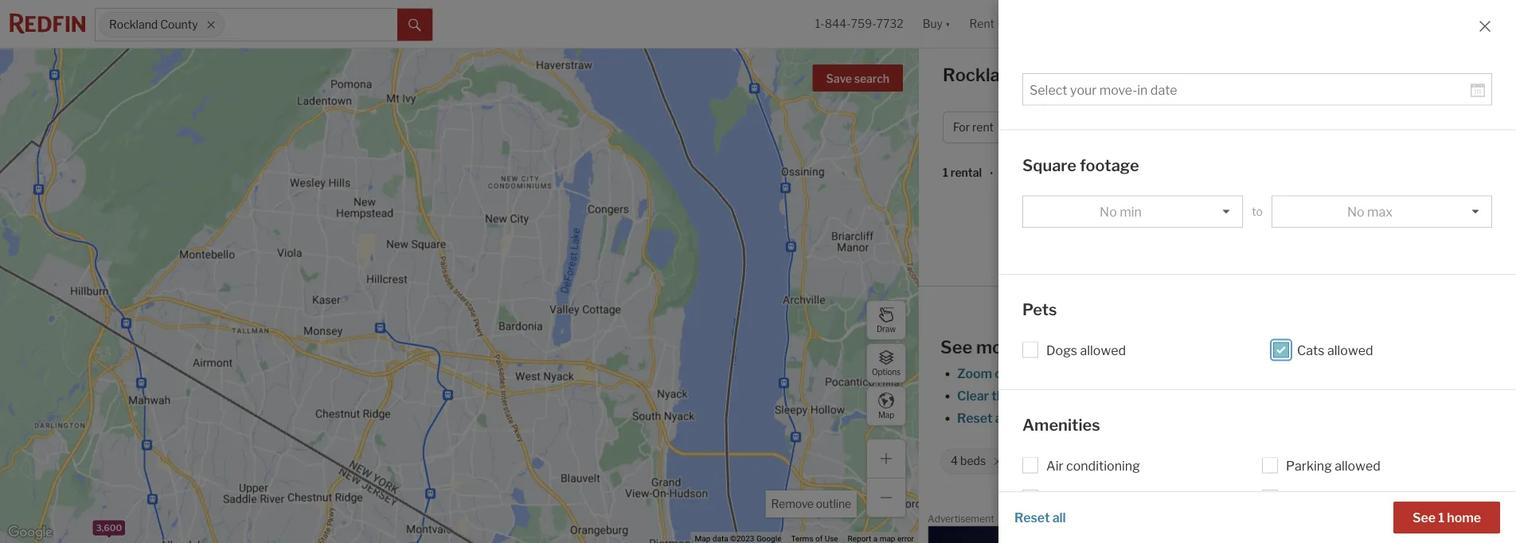 Task type: locate. For each thing, give the bounding box(es) containing it.
county for rockland county
[[160, 18, 198, 31]]

0 vertical spatial •
[[1396, 121, 1400, 134]]

homes down pets
[[1024, 336, 1080, 357]]

see inside see 1 home button
[[1413, 510, 1436, 525]]

square footage
[[1023, 156, 1140, 175]]

sort
[[1002, 166, 1025, 180]]

4 left bd
[[1220, 121, 1228, 134]]

0 vertical spatial cats
[[1298, 343, 1325, 359]]

county up price
[[1025, 64, 1086, 86]]

1 vertical spatial •
[[990, 167, 994, 181]]

all
[[1346, 121, 1360, 134]]

• left sort
[[990, 167, 994, 181]]

zoom out clear the map boundary reset all filters or remove one of your filters below to see more homes
[[958, 366, 1373, 426]]

allowed
[[1081, 343, 1126, 359], [1328, 343, 1374, 359], [1335, 459, 1381, 474]]

reset all
[[1015, 510, 1066, 525]]

0 horizontal spatial county
[[160, 18, 198, 31]]

ba
[[1268, 121, 1281, 134]]

homes
[[1024, 336, 1080, 357], [1332, 410, 1373, 426]]

parking
[[1287, 459, 1333, 474]]

conditioning
[[1067, 459, 1141, 474]]

ad region
[[928, 526, 1508, 543]]

0 vertical spatial see
[[941, 336, 973, 357]]

1 vertical spatial cats
[[1116, 455, 1140, 468]]

all inside zoom out clear the map boundary reset all filters or remove one of your filters below to see more homes
[[996, 410, 1009, 426]]

pool
[[1287, 491, 1313, 507]]

0 vertical spatial reset
[[958, 410, 993, 426]]

1 vertical spatial county
[[1025, 64, 1086, 86]]

search
[[855, 72, 890, 86]]

0 horizontal spatial •
[[990, 167, 994, 181]]

price button
[[1031, 112, 1099, 143]]

baths
[[1044, 455, 1073, 468]]

2+ right '/'
[[1252, 121, 1265, 134]]

/
[[1246, 121, 1250, 134]]

0 horizontal spatial filters
[[1012, 410, 1047, 426]]

filters
[[1363, 121, 1394, 134], [1012, 410, 1047, 426], [1183, 410, 1218, 426]]

4
[[1220, 121, 1228, 134], [951, 455, 958, 468]]

filters down clear the map boundary button
[[1012, 410, 1047, 426]]

0 horizontal spatial all
[[996, 410, 1009, 426]]

1 vertical spatial more
[[1298, 410, 1330, 426]]

1 horizontal spatial county
[[1025, 64, 1086, 86]]

air
[[1047, 459, 1064, 474]]

2 horizontal spatial filters
[[1363, 121, 1394, 134]]

0 horizontal spatial reset
[[958, 410, 993, 426]]

1
[[943, 166, 949, 180], [1439, 510, 1445, 525]]

bd
[[1230, 121, 1243, 134]]

4 for 4 beds
[[951, 455, 958, 468]]

see up zoom
[[941, 336, 973, 357]]

0 vertical spatial rockland
[[109, 18, 158, 31]]

1-844-759-7732 link
[[816, 17, 904, 31]]

no
[[1100, 205, 1118, 220], [1348, 205, 1365, 220]]

no left max
[[1348, 205, 1365, 220]]

remove
[[772, 498, 814, 511]]

report ad button
[[1473, 516, 1508, 528]]

1 horizontal spatial 4
[[1220, 121, 1228, 134]]

0 vertical spatial 2+
[[1252, 121, 1265, 134]]

1 vertical spatial rockland
[[943, 64, 1021, 86]]

1 horizontal spatial 1
[[1439, 510, 1445, 525]]

all filters • 3
[[1346, 121, 1410, 134]]

more up out
[[977, 336, 1020, 357]]

no for no max
[[1348, 205, 1365, 220]]

below
[[1221, 410, 1256, 426]]

0 vertical spatial more
[[977, 336, 1020, 357]]

see more homes
[[941, 336, 1080, 357]]

0 horizontal spatial more
[[977, 336, 1020, 357]]

save
[[827, 72, 852, 86]]

4 inside button
[[1220, 121, 1228, 134]]

parking allowed
[[1287, 459, 1381, 474]]

draw
[[877, 324, 896, 334]]

dishwasher
[[1047, 491, 1116, 507]]

1 horizontal spatial homes
[[1332, 410, 1373, 426]]

cats for cats allowed
[[1298, 343, 1325, 359]]

rockland for rockland county
[[109, 18, 158, 31]]

4 left beds
[[951, 455, 958, 468]]

1 horizontal spatial reset
[[1015, 510, 1050, 525]]

0 vertical spatial county
[[160, 18, 198, 31]]

• left 3
[[1396, 121, 1400, 134]]

1 horizontal spatial no
[[1348, 205, 1365, 220]]

1 vertical spatial see
[[1413, 510, 1436, 525]]

1 horizontal spatial •
[[1396, 121, 1400, 134]]

rockland up rent
[[943, 64, 1021, 86]]

filters right all at top
[[1363, 121, 1394, 134]]

1 horizontal spatial see
[[1413, 510, 1436, 525]]

for
[[1194, 64, 1219, 86]]

reset down dishwasher
[[1015, 510, 1050, 525]]

0 horizontal spatial 4
[[951, 455, 958, 468]]

reset inside zoom out clear the map boundary reset all filters or remove one of your filters below to see more homes
[[958, 410, 993, 426]]

rockland
[[109, 18, 158, 31], [943, 64, 1021, 86]]

more right see
[[1298, 410, 1330, 426]]

cats
[[1298, 343, 1325, 359], [1116, 455, 1140, 468]]

map
[[879, 410, 895, 420]]

1 horizontal spatial cats
[[1298, 343, 1325, 359]]

1 horizontal spatial 2+
[[1252, 121, 1265, 134]]

see for see more homes
[[941, 336, 973, 357]]

see left home
[[1413, 510, 1436, 525]]

1 horizontal spatial all
[[1053, 510, 1066, 525]]

1 no from the left
[[1100, 205, 1118, 220]]

None search field
[[225, 9, 398, 41]]

reset all filters button
[[957, 410, 1048, 426]]

1 vertical spatial reset
[[1015, 510, 1050, 525]]

beds
[[961, 455, 986, 468]]

1 left rental
[[943, 166, 949, 180]]

1 vertical spatial 2+
[[1028, 455, 1041, 468]]

no for no min
[[1100, 205, 1118, 220]]

1 vertical spatial to
[[1259, 410, 1272, 426]]

1 vertical spatial homes
[[1332, 410, 1373, 426]]

county left 'remove rockland county' icon
[[160, 18, 198, 31]]

for rent button
[[943, 112, 1025, 143]]

options
[[872, 367, 901, 377]]

ad
[[1499, 516, 1508, 524]]

see
[[941, 336, 973, 357], [1413, 510, 1436, 525]]

2+
[[1252, 121, 1265, 134], [1028, 455, 1041, 468]]

0 horizontal spatial 1
[[943, 166, 949, 180]]

• inside button
[[1396, 121, 1400, 134]]

0 horizontal spatial see
[[941, 336, 973, 357]]

0 vertical spatial homes
[[1024, 336, 1080, 357]]

zoom
[[958, 366, 993, 381]]

0 horizontal spatial cats
[[1116, 455, 1140, 468]]

0 vertical spatial 4
[[1220, 121, 1228, 134]]

to
[[1252, 205, 1263, 219], [1259, 410, 1272, 426]]

2+ left "air"
[[1028, 455, 1041, 468]]

1-844-759-7732
[[816, 17, 904, 31]]

1 vertical spatial all
[[1053, 510, 1066, 525]]

furnished
[[1047, 523, 1106, 539]]

rockland left 'remove rockland county' icon
[[109, 18, 158, 31]]

2 no from the left
[[1348, 205, 1365, 220]]

homes up parking allowed
[[1332, 410, 1373, 426]]

options button
[[867, 343, 907, 383]]

1 vertical spatial 1
[[1439, 510, 1445, 525]]

1 vertical spatial 4
[[951, 455, 958, 468]]

save search button
[[813, 65, 903, 92]]

reset down clear
[[958, 410, 993, 426]]

0 horizontal spatial rockland
[[109, 18, 158, 31]]

2+ inside button
[[1252, 121, 1265, 134]]

1 horizontal spatial more
[[1298, 410, 1330, 426]]

all down dishwasher
[[1053, 510, 1066, 525]]

see for see 1 home
[[1413, 510, 1436, 525]]

home type button
[[1105, 112, 1203, 143]]

7732
[[877, 17, 904, 31]]

all down the at bottom
[[996, 410, 1009, 426]]

0 horizontal spatial homes
[[1024, 336, 1080, 357]]

0 vertical spatial all
[[996, 410, 1009, 426]]

remove outline
[[772, 498, 852, 511]]

allowed for dogs allowed
[[1081, 343, 1126, 359]]

footage
[[1080, 156, 1140, 175]]

• inside 1 rental •
[[990, 167, 994, 181]]

filters right your
[[1183, 410, 1218, 426]]

1 left home
[[1439, 510, 1445, 525]]

1 horizontal spatial filters
[[1183, 410, 1218, 426]]

see 1 home button
[[1394, 502, 1501, 534]]

1 horizontal spatial rockland
[[943, 64, 1021, 86]]

no left "min"
[[1100, 205, 1118, 220]]

reset
[[958, 410, 993, 426], [1015, 510, 1050, 525]]

0 horizontal spatial no
[[1100, 205, 1118, 220]]

submit search image
[[409, 19, 421, 32]]

0 vertical spatial 1
[[943, 166, 949, 180]]



Task type: vqa. For each thing, say whether or not it's contained in the screenshot.
Address
no



Task type: describe. For each thing, give the bounding box(es) containing it.
home
[[1116, 121, 1147, 134]]

rockland county
[[109, 18, 198, 31]]

more inside zoom out clear the map boundary reset all filters or remove one of your filters below to see more homes
[[1298, 410, 1330, 426]]

report ad
[[1473, 516, 1508, 524]]

• for rental
[[990, 167, 994, 181]]

dogs allowed
[[1047, 343, 1126, 359]]

1 inside 1 rental •
[[943, 166, 949, 180]]

pets
[[1023, 300, 1058, 320]]

dogs
[[1047, 343, 1078, 359]]

remove
[[1066, 410, 1111, 426]]

0 vertical spatial to
[[1252, 205, 1263, 219]]

of
[[1139, 410, 1151, 426]]

3
[[1402, 121, 1410, 134]]

see 1 home
[[1413, 510, 1482, 525]]

rockland for rockland county apartments for rent
[[943, 64, 1021, 86]]

4 for 4 bd / 2+ ba
[[1220, 121, 1228, 134]]

max
[[1368, 205, 1393, 220]]

map region
[[0, 0, 1085, 543]]

or
[[1051, 410, 1063, 426]]

zoom out button
[[957, 366, 1016, 381]]

google image
[[4, 523, 57, 543]]

clear
[[958, 388, 989, 404]]

remove 2+ baths image
[[1081, 457, 1090, 466]]

for rent
[[954, 121, 994, 134]]

price
[[1042, 121, 1069, 134]]

sort :
[[1002, 166, 1028, 180]]

map button
[[867, 386, 907, 426]]

to inside zoom out clear the map boundary reset all filters or remove one of your filters below to see more homes
[[1259, 410, 1272, 426]]

advertisement
[[928, 513, 995, 525]]

see
[[1274, 410, 1296, 426]]

2+ baths
[[1028, 455, 1073, 468]]

4 beds
[[951, 455, 986, 468]]

remove rockland county image
[[206, 20, 216, 29]]

rent
[[973, 121, 994, 134]]

for
[[954, 121, 970, 134]]

the
[[992, 388, 1012, 404]]

all filters • 3 button
[[1317, 112, 1420, 143]]

home type
[[1116, 121, 1173, 134]]

844-
[[825, 17, 851, 31]]

1 inside button
[[1439, 510, 1445, 525]]

rockland county apartments for rent
[[943, 64, 1263, 86]]

amenities
[[1023, 416, 1101, 435]]

cats allowed
[[1298, 343, 1374, 359]]

save search
[[827, 72, 890, 86]]

cats for cats
[[1116, 455, 1140, 468]]

4 bd / 2+ ba
[[1220, 121, 1281, 134]]

1-
[[816, 17, 825, 31]]

allowed for parking allowed
[[1335, 459, 1381, 474]]

3,600
[[96, 523, 122, 533]]

remove 4 beds image
[[993, 457, 1003, 466]]

Select your move-in date text field
[[1030, 82, 1471, 98]]

recommended button
[[1028, 165, 1124, 181]]

your
[[1154, 410, 1181, 426]]

4 bd / 2+ ba button
[[1210, 112, 1310, 143]]

remove outline button
[[766, 491, 857, 518]]

homes inside zoom out clear the map boundary reset all filters or remove one of your filters below to see more homes
[[1332, 410, 1373, 426]]

home
[[1448, 510, 1482, 525]]

• for filters
[[1396, 121, 1400, 134]]

draw button
[[867, 300, 907, 340]]

one
[[1114, 410, 1136, 426]]

reset all button
[[1015, 502, 1066, 534]]

allowed for cats allowed
[[1328, 343, 1374, 359]]

clear the map boundary button
[[957, 388, 1101, 404]]

min
[[1120, 205, 1142, 220]]

square
[[1023, 156, 1077, 175]]

no max
[[1348, 205, 1393, 220]]

report
[[1473, 516, 1497, 524]]

:
[[1025, 166, 1028, 180]]

759-
[[851, 17, 877, 31]]

air conditioning
[[1047, 459, 1141, 474]]

out
[[995, 366, 1015, 381]]

all inside 'button'
[[1053, 510, 1066, 525]]

filters inside button
[[1363, 121, 1394, 134]]

no min
[[1100, 205, 1142, 220]]

recommended
[[1030, 166, 1111, 180]]

type
[[1150, 121, 1173, 134]]

rental
[[951, 166, 982, 180]]

remove 4 bd / 2+ ba image
[[1289, 123, 1298, 132]]

map
[[1015, 388, 1041, 404]]

county for rockland county apartments for rent
[[1025, 64, 1086, 86]]

boundary
[[1043, 388, 1100, 404]]

0 horizontal spatial 2+
[[1028, 455, 1041, 468]]

apartments
[[1090, 64, 1191, 86]]

reset inside 'button'
[[1015, 510, 1050, 525]]

outline
[[816, 498, 852, 511]]

rent
[[1222, 64, 1263, 86]]



